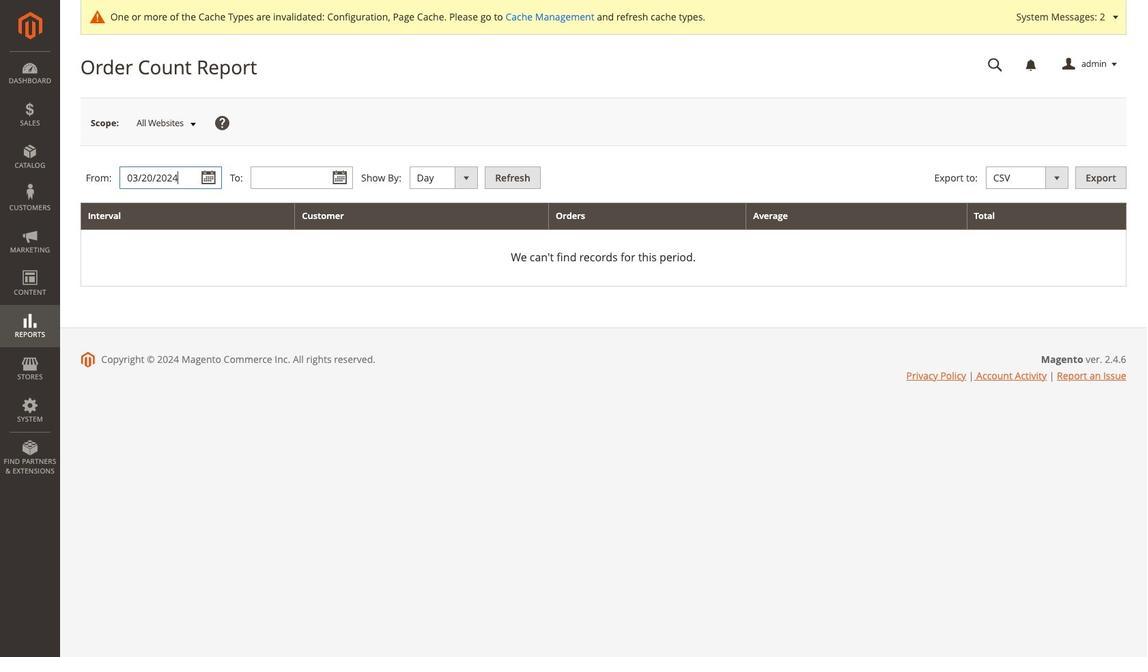 Task type: vqa. For each thing, say whether or not it's contained in the screenshot.
From text field
no



Task type: locate. For each thing, give the bounding box(es) containing it.
None text field
[[978, 53, 1012, 76], [120, 167, 222, 189], [978, 53, 1012, 76], [120, 167, 222, 189]]

menu bar
[[0, 51, 60, 483]]

magento admin panel image
[[18, 12, 42, 40]]

None text field
[[251, 167, 353, 189]]



